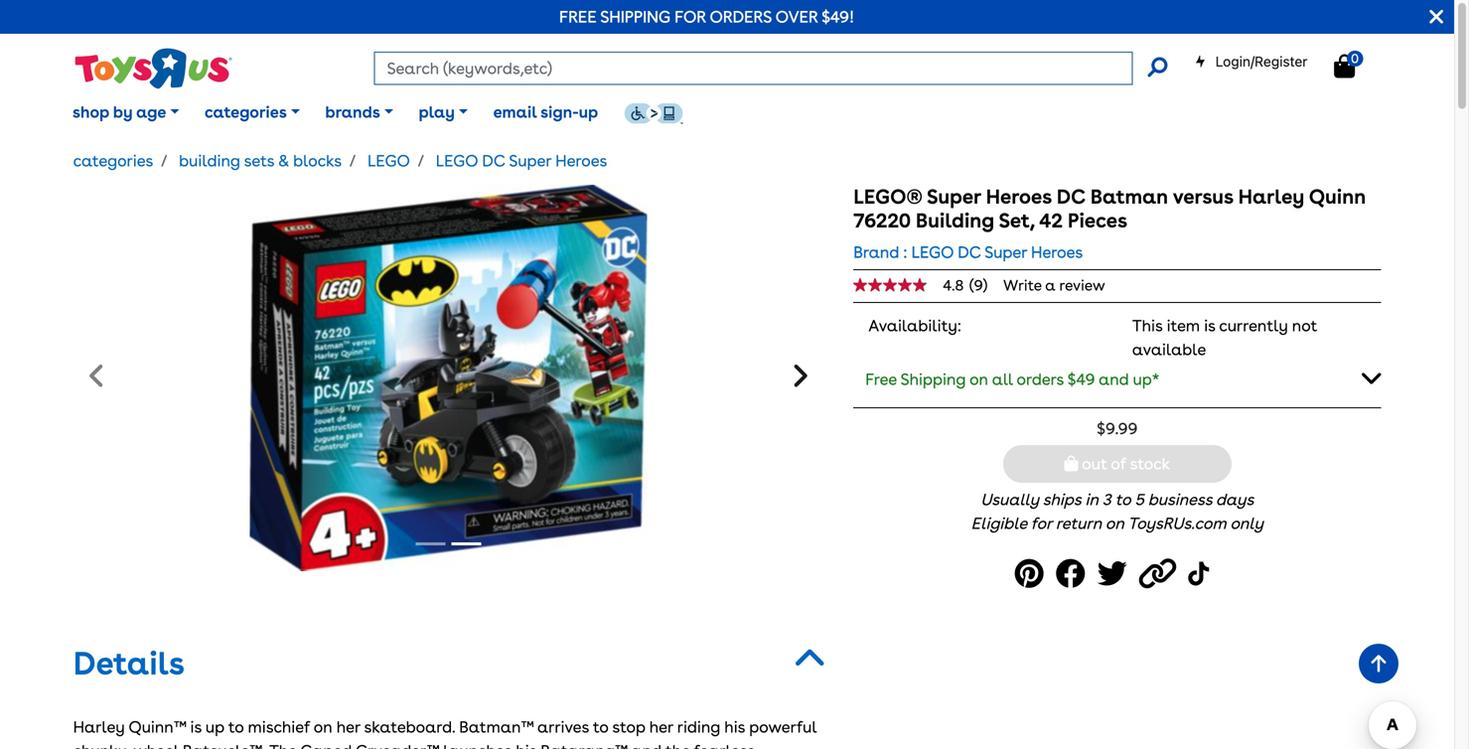 Task type: locate. For each thing, give the bounding box(es) containing it.
1 vertical spatial up
[[206, 717, 224, 737]]

menu bar
[[60, 77, 1454, 147]]

0 vertical spatial is
[[1204, 316, 1216, 335]]

0 vertical spatial on
[[970, 370, 988, 389]]

brand : lego dc super heroes link
[[854, 240, 1083, 264]]

0 vertical spatial up
[[579, 102, 598, 122]]

building sets & blocks link
[[179, 151, 342, 170]]

wheel
[[133, 741, 179, 749]]

categories for categories link on the left top of the page
[[73, 151, 153, 170]]

email sign-up
[[493, 102, 598, 122]]

up left this icon serves as a link to download the essential accessibility assistive technology app for individuals with physical disabilities. it is featured as part of our commitment to diversity and inclusion.
[[579, 102, 598, 122]]

free
[[866, 370, 897, 389]]

2 horizontal spatial to
[[1115, 490, 1131, 509]]

of
[[1111, 454, 1126, 474]]

1 horizontal spatial categories
[[205, 102, 287, 122]]

0 vertical spatial heroes
[[555, 151, 607, 170]]

0 horizontal spatial is
[[190, 717, 202, 737]]

dc down email
[[482, 151, 505, 170]]

and inside dropdown button
[[1099, 370, 1129, 389]]

2 vertical spatial super
[[985, 242, 1027, 262]]

1 vertical spatial and
[[631, 741, 662, 749]]

lego inside lego® super heroes dc batman versus harley quinn 76220 building set, 42 pieces brand : lego dc super heroes
[[912, 242, 954, 262]]

1 horizontal spatial his
[[725, 717, 745, 737]]

0 horizontal spatial harley
[[73, 717, 125, 737]]

1 vertical spatial categories
[[73, 151, 153, 170]]

2 vertical spatial heroes
[[1031, 242, 1083, 262]]

0 horizontal spatial super
[[509, 151, 551, 170]]

harley left the quinn
[[1238, 185, 1305, 209]]

super down set, in the top right of the page
[[985, 242, 1027, 262]]

1 horizontal spatial super
[[927, 185, 981, 209]]

0 horizontal spatial and
[[631, 741, 662, 749]]

on left all at right
[[970, 370, 988, 389]]

is up batcycle™. in the bottom left of the page
[[190, 717, 202, 737]]

0 horizontal spatial dc
[[482, 151, 505, 170]]

on inside usually ships in 3 to 5 business days eligible for return on toysrus.com only
[[1106, 514, 1124, 533]]

pieces
[[1068, 209, 1128, 232]]

share lego® super heroes dc batman versus harley quinn 76220 building set, 42 pieces on facebook image
[[1056, 552, 1092, 596]]

0 horizontal spatial lego
[[368, 151, 410, 170]]

blocks
[[293, 151, 342, 170]]

login/register
[[1216, 53, 1308, 70]]

item
[[1167, 316, 1200, 335]]

2 vertical spatial dc
[[958, 242, 981, 262]]

1 vertical spatial dc
[[1057, 185, 1086, 209]]

5
[[1135, 490, 1144, 509]]

2 horizontal spatial on
[[1106, 514, 1124, 533]]

super
[[509, 151, 551, 170], [927, 185, 981, 209], [985, 242, 1027, 262]]

heroes down 42
[[1031, 242, 1083, 262]]

0 vertical spatial dc
[[482, 151, 505, 170]]

her up the the
[[649, 717, 673, 737]]

review
[[1060, 276, 1105, 294]]

0 horizontal spatial her
[[337, 717, 360, 737]]

her
[[337, 717, 360, 737], [649, 717, 673, 737]]

0 horizontal spatial categories
[[73, 151, 153, 170]]

shop by age button
[[60, 88, 192, 137]]

:
[[903, 242, 907, 262]]

crusader™
[[356, 741, 439, 749]]

is inside this item is currently not available
[[1204, 316, 1216, 335]]

0 horizontal spatial his
[[516, 741, 537, 749]]

dc up the 4.8 (9)
[[958, 242, 981, 262]]

orders
[[1017, 370, 1064, 389]]

this
[[1132, 316, 1163, 335]]

0 vertical spatial harley
[[1238, 185, 1305, 209]]

dc left batman
[[1057, 185, 1086, 209]]

is
[[1204, 316, 1216, 335], [190, 717, 202, 737]]

only
[[1230, 514, 1264, 533]]

0 horizontal spatial on
[[314, 717, 332, 737]]

this icon serves as a link to download the essential accessibility assistive technology app for individuals with physical disabilities. it is featured as part of our commitment to diversity and inclusion. image
[[624, 103, 683, 124]]

shopping bag image
[[1334, 54, 1355, 78]]

0 vertical spatial his
[[725, 717, 745, 737]]

Enter Keyword or Item No. search field
[[374, 52, 1133, 85]]

is inside harley quinn™ is up to mischief on her skateboard. batman™ arrives to stop her riding his powerful chunky-wheel batcycle™. the caped crusader™ launches his batarang™ and the fearles
[[190, 717, 202, 737]]

usually ships in 3 to 5 business days eligible for return on toysrus.com only
[[971, 490, 1264, 533]]

0 vertical spatial categories
[[205, 102, 287, 122]]

harley
[[1238, 185, 1305, 209], [73, 717, 125, 737]]

out of stock
[[1078, 454, 1170, 474]]

create a pinterest pin for lego® super heroes dc batman versus harley quinn 76220 building set, 42 pieces image
[[1015, 552, 1050, 596]]

2 horizontal spatial lego
[[912, 242, 954, 262]]

mischief
[[248, 717, 310, 737]]

arrives
[[537, 717, 589, 737]]

$9.99
[[1097, 419, 1138, 438]]

dc
[[482, 151, 505, 170], [1057, 185, 1086, 209], [958, 242, 981, 262]]

to up batcycle™. in the bottom left of the page
[[228, 717, 244, 737]]

1 vertical spatial is
[[190, 717, 202, 737]]

1 horizontal spatial lego
[[436, 151, 478, 170]]

heroes up brand : lego dc super heroes link
[[986, 185, 1052, 209]]

orders
[[710, 7, 772, 26]]

his right riding at the left bottom
[[725, 717, 745, 737]]

2 her from the left
[[649, 717, 673, 737]]

her up caped
[[337, 717, 360, 737]]

super up brand : lego dc super heroes link
[[927, 185, 981, 209]]

batman
[[1091, 185, 1168, 209]]

heroes down sign-
[[555, 151, 607, 170]]

super down "email sign-up" link on the left top of page
[[509, 151, 551, 170]]

his down batman™
[[516, 741, 537, 749]]

brands button
[[313, 88, 406, 137]]

toysrus.com
[[1128, 514, 1227, 533]]

to for up
[[228, 717, 244, 737]]

76220
[[854, 209, 911, 232]]

lego for lego dc super heroes
[[436, 151, 478, 170]]

building sets & blocks
[[179, 151, 342, 170]]

lego
[[368, 151, 410, 170], [436, 151, 478, 170], [912, 242, 954, 262]]

harley inside harley quinn™ is up to mischief on her skateboard. batman™ arrives to stop her riding his powerful chunky-wheel batcycle™. the caped crusader™ launches his batarang™ and the fearles
[[73, 717, 125, 737]]

1 horizontal spatial harley
[[1238, 185, 1305, 209]]

on down 3
[[1106, 514, 1124, 533]]

categories
[[205, 102, 287, 122], [73, 151, 153, 170]]

1 horizontal spatial on
[[970, 370, 988, 389]]

0 horizontal spatial to
[[228, 717, 244, 737]]

2 vertical spatial on
[[314, 717, 332, 737]]

and left up*
[[1099, 370, 1129, 389]]

lego down brands dropdown button
[[368, 151, 410, 170]]

is for up
[[190, 717, 202, 737]]

lego down play dropdown button
[[436, 151, 478, 170]]

harley up "chunky-"
[[73, 717, 125, 737]]

is right item
[[1204, 316, 1216, 335]]

1 horizontal spatial her
[[649, 717, 673, 737]]

0 horizontal spatial up
[[206, 717, 224, 737]]

stop
[[612, 717, 645, 737]]

to up the "batarang™" on the bottom of the page
[[593, 717, 609, 737]]

None search field
[[374, 52, 1168, 85]]

versus
[[1173, 185, 1234, 209]]

categories inside dropdown button
[[205, 102, 287, 122]]

3
[[1102, 490, 1111, 509]]

on up caped
[[314, 717, 332, 737]]

to right 3
[[1115, 490, 1131, 509]]

up
[[579, 102, 598, 122], [206, 717, 224, 737]]

0 vertical spatial and
[[1099, 370, 1129, 389]]

1 horizontal spatial to
[[593, 717, 609, 737]]

days
[[1216, 490, 1254, 509]]

share a link to lego® super heroes dc batman versus harley quinn 76220 building set, 42 pieces on twitter image
[[1097, 552, 1133, 596]]

1 vertical spatial super
[[927, 185, 981, 209]]

1 horizontal spatial and
[[1099, 370, 1129, 389]]

details link
[[73, 644, 185, 683]]

to
[[1115, 490, 1131, 509], [228, 717, 244, 737], [593, 717, 609, 737]]

categories up the sets
[[205, 102, 287, 122]]

1 horizontal spatial is
[[1204, 316, 1216, 335]]

lego right :
[[912, 242, 954, 262]]

free shipping on all orders $49 and up* button
[[854, 358, 1381, 399]]

2 horizontal spatial dc
[[1057, 185, 1086, 209]]

1 vertical spatial harley
[[73, 717, 125, 737]]

1 horizontal spatial up
[[579, 102, 598, 122]]

shipping
[[600, 7, 671, 26]]

4.8
[[943, 276, 964, 294]]

email
[[493, 102, 537, 122]]

1 vertical spatial on
[[1106, 514, 1124, 533]]

the
[[666, 741, 690, 749]]

categories link
[[73, 151, 153, 170]]

batarang™
[[541, 741, 628, 749]]

to inside usually ships in 3 to 5 business days eligible for return on toysrus.com only
[[1115, 490, 1131, 509]]

and down stop on the bottom left
[[631, 741, 662, 749]]

categories down shop by age
[[73, 151, 153, 170]]

up up batcycle™. in the bottom left of the page
[[206, 717, 224, 737]]

this item is currently not available
[[1132, 316, 1318, 359]]

available
[[1132, 340, 1206, 359]]



Task type: vqa. For each thing, say whether or not it's contained in the screenshot.
puzzles
no



Task type: describe. For each thing, give the bounding box(es) containing it.
0 vertical spatial super
[[509, 151, 551, 170]]

login/register button
[[1195, 52, 1308, 72]]

play button
[[406, 88, 481, 137]]

on inside dropdown button
[[970, 370, 988, 389]]

availability:
[[868, 316, 962, 335]]

&
[[278, 151, 289, 170]]

up inside harley quinn™ is up to mischief on her skateboard. batman™ arrives to stop her riding his powerful chunky-wheel batcycle™. the caped crusader™ launches his batarang™ and the fearles
[[206, 717, 224, 737]]

out of stock button
[[1003, 445, 1232, 483]]

shop
[[72, 102, 109, 122]]

for
[[1031, 514, 1052, 533]]

brands
[[325, 102, 380, 122]]

for
[[675, 7, 706, 26]]

sign-
[[540, 102, 579, 122]]

lego® super heroes dc batman versus harley quinn 76220 building set, 42 pieces image number null image
[[250, 185, 647, 571]]

tiktok image
[[1188, 552, 1214, 596]]

caped
[[300, 741, 352, 749]]

shop by age
[[72, 102, 166, 122]]

launches
[[443, 741, 512, 749]]

batman™
[[459, 717, 534, 737]]

the
[[269, 741, 297, 749]]

quinn™
[[128, 717, 186, 737]]

0 link
[[1334, 50, 1375, 79]]

harley quinn™ is up to mischief on her skateboard. batman™ arrives to stop her riding his powerful chunky-wheel batcycle™. the caped crusader™ launches his batarang™ and the fearles
[[73, 717, 817, 749]]

0
[[1351, 50, 1359, 66]]

is for currently
[[1204, 316, 1216, 335]]

close button image
[[1430, 6, 1443, 28]]

lego link
[[368, 151, 410, 170]]

write a review button
[[1003, 276, 1105, 294]]

batcycle™.
[[183, 741, 266, 749]]

1 her from the left
[[337, 717, 360, 737]]

all
[[992, 370, 1013, 389]]

chunky-
[[73, 741, 133, 749]]

menu bar containing shop by age
[[60, 77, 1454, 147]]

details
[[73, 644, 185, 683]]

powerful
[[749, 717, 817, 737]]

skateboard.
[[364, 717, 455, 737]]

and inside harley quinn™ is up to mischief on her skateboard. batman™ arrives to stop her riding his powerful chunky-wheel batcycle™. the caped crusader™ launches his batarang™ and the fearles
[[631, 741, 662, 749]]

ships
[[1043, 490, 1081, 509]]

categories button
[[192, 88, 313, 137]]

not
[[1292, 316, 1318, 335]]

in
[[1085, 490, 1099, 509]]

2 horizontal spatial super
[[985, 242, 1027, 262]]

out
[[1082, 454, 1107, 474]]

1 horizontal spatial dc
[[958, 242, 981, 262]]

over
[[776, 7, 818, 26]]

toys r us image
[[73, 46, 232, 91]]

usually
[[981, 490, 1039, 509]]

write a review
[[1003, 276, 1105, 294]]

42
[[1039, 209, 1063, 232]]

$49
[[1068, 370, 1095, 389]]

$49!
[[822, 7, 855, 26]]

a
[[1045, 276, 1056, 294]]

1 vertical spatial his
[[516, 741, 537, 749]]

lego dc super heroes
[[436, 151, 607, 170]]

(9)
[[970, 276, 988, 294]]

4.8 (9)
[[943, 276, 988, 294]]

shopping bag image
[[1064, 456, 1078, 472]]

categories for the categories dropdown button
[[205, 102, 287, 122]]

free shipping for orders over $49! link
[[559, 7, 855, 26]]

on inside harley quinn™ is up to mischief on her skateboard. batman™ arrives to stop her riding his powerful chunky-wheel batcycle™. the caped crusader™ launches his batarang™ and the fearles
[[314, 717, 332, 737]]

brand
[[854, 242, 899, 262]]

business
[[1148, 490, 1212, 509]]

return
[[1056, 514, 1102, 533]]

1 vertical spatial heroes
[[986, 185, 1052, 209]]

building
[[179, 151, 240, 170]]

write
[[1003, 276, 1042, 294]]

to for 3
[[1115, 490, 1131, 509]]

free shipping on all orders $49 and up*
[[866, 370, 1160, 389]]

lego dc super heroes link
[[436, 151, 607, 170]]

riding
[[677, 717, 720, 737]]

currently
[[1219, 316, 1288, 335]]

eligible
[[971, 514, 1027, 533]]

up*
[[1133, 370, 1160, 389]]

age
[[136, 102, 166, 122]]

free
[[559, 7, 597, 26]]

stock
[[1130, 454, 1170, 474]]

email sign-up link
[[481, 88, 611, 137]]

shipping
[[901, 370, 966, 389]]

quinn
[[1309, 185, 1366, 209]]

building
[[916, 209, 994, 232]]

lego for lego link
[[368, 151, 410, 170]]

harley inside lego® super heroes dc batman versus harley quinn 76220 building set, 42 pieces brand : lego dc super heroes
[[1238, 185, 1305, 209]]

sets
[[244, 151, 274, 170]]

set,
[[999, 209, 1035, 232]]

free shipping for orders over $49!
[[559, 7, 855, 26]]

copy a link to lego® super heroes dc batman versus harley quinn 76220 building set, 42 pieces image
[[1139, 552, 1182, 596]]

lego® super heroes dc batman versus harley quinn 76220 building set, 42 pieces brand : lego dc super heroes
[[854, 185, 1366, 262]]



